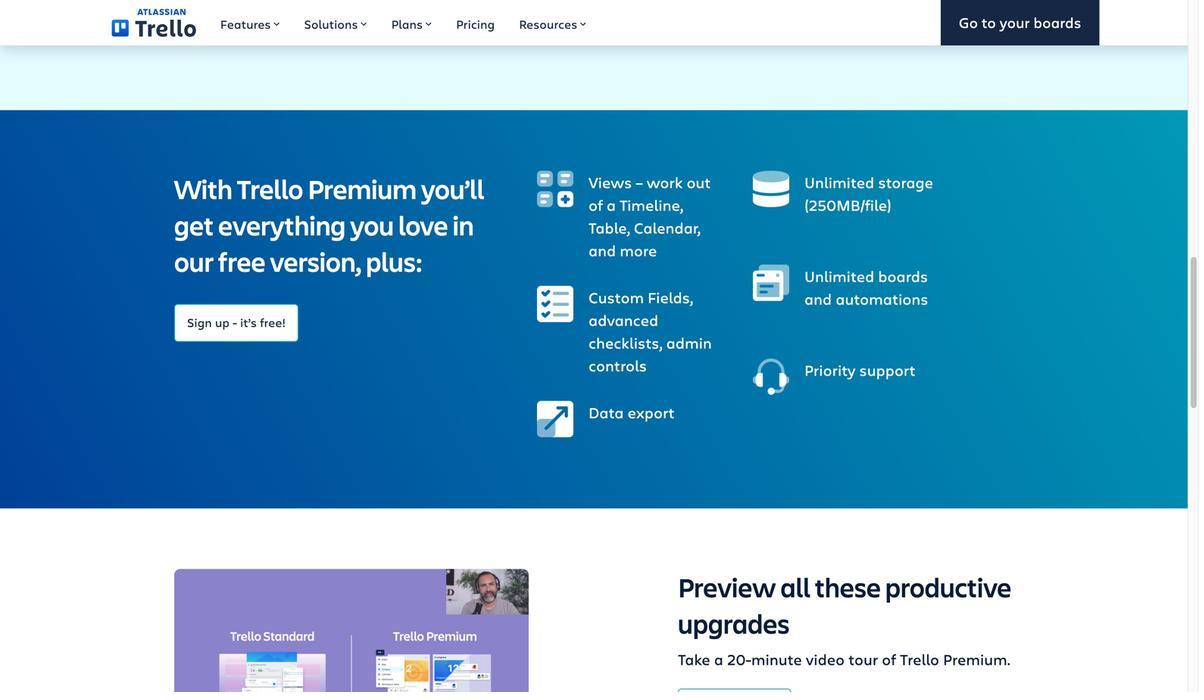 Task type: vqa. For each thing, say whether or not it's contained in the screenshot.
first Create from the top
no



Task type: locate. For each thing, give the bounding box(es) containing it.
of up table, on the top of page
[[589, 195, 603, 215]]

1 vertical spatial unlimited
[[805, 266, 875, 287]]

0 horizontal spatial a
[[607, 195, 616, 215]]

of
[[589, 195, 603, 215], [882, 650, 897, 670]]

with
[[174, 171, 233, 207]]

of right tour at the bottom right of the page
[[882, 650, 897, 670]]

a left 20-
[[714, 650, 724, 670]]

0 horizontal spatial and
[[589, 240, 616, 261]]

love
[[399, 207, 448, 243]]

unlimited up (250mb/file) on the right top of page
[[805, 172, 875, 193]]

go to your boards
[[959, 13, 1082, 32]]

you'll
[[421, 171, 485, 207]]

0 horizontal spatial trello
[[237, 171, 303, 207]]

trello right tour at the bottom right of the page
[[900, 650, 940, 670]]

more
[[620, 240, 657, 261]]

resources button
[[507, 0, 599, 45]]

0 vertical spatial trello
[[237, 171, 303, 207]]

trello
[[237, 171, 303, 207], [900, 650, 940, 670]]

1 horizontal spatial a
[[714, 650, 724, 670]]

features
[[221, 16, 271, 32]]

and
[[589, 240, 616, 261], [805, 289, 832, 309]]

free
[[218, 244, 266, 280]]

sign up - it's free!
[[187, 314, 286, 331]]

trello inside preview all these productive upgrades take a 20-minute video tour of trello premium.
[[900, 650, 940, 670]]

checklists,
[[589, 333, 663, 353]]

export
[[628, 403, 675, 423]]

solutions button
[[292, 0, 379, 45]]

2 unlimited from the top
[[805, 266, 875, 287]]

features button
[[208, 0, 292, 45]]

image showing a screenshot from the trello premium webinar image
[[174, 570, 529, 693]]

boards right your
[[1034, 13, 1082, 32]]

plans
[[392, 16, 423, 32]]

of inside the views – work out of a timeline, table, calendar, and more
[[589, 195, 603, 215]]

1 unlimited from the top
[[805, 172, 875, 193]]

calendar,
[[634, 218, 701, 238]]

your
[[1000, 13, 1030, 32]]

custom
[[589, 287, 644, 308]]

and inside unlimited boards and automations
[[805, 289, 832, 309]]

0 vertical spatial a
[[607, 195, 616, 215]]

0 horizontal spatial of
[[589, 195, 603, 215]]

resources
[[519, 16, 578, 32]]

plans button
[[379, 0, 444, 45]]

1 horizontal spatial trello
[[900, 650, 940, 670]]

0 vertical spatial unlimited
[[805, 172, 875, 193]]

20-
[[728, 650, 752, 670]]

boards inside unlimited boards and automations
[[879, 266, 929, 287]]

tour
[[849, 650, 879, 670]]

and down table, on the top of page
[[589, 240, 616, 261]]

boards up automations
[[879, 266, 929, 287]]

unlimited up automations
[[805, 266, 875, 287]]

1 vertical spatial trello
[[900, 650, 940, 670]]

to
[[982, 13, 997, 32]]

unlimited inside unlimited storage (250mb/file)
[[805, 172, 875, 193]]

preview all these productive upgrades take a 20-minute video tour of trello premium.
[[678, 570, 1012, 670]]

1 vertical spatial and
[[805, 289, 832, 309]]

0 vertical spatial and
[[589, 240, 616, 261]]

unlimited inside unlimited boards and automations
[[805, 266, 875, 287]]

trello up the everything
[[237, 171, 303, 207]]

unlimited boards and automations
[[805, 266, 929, 309]]

free!
[[260, 314, 286, 331]]

boards
[[1034, 13, 1082, 32], [879, 266, 929, 287]]

1 vertical spatial of
[[882, 650, 897, 670]]

0 horizontal spatial boards
[[879, 266, 929, 287]]

1 horizontal spatial and
[[805, 289, 832, 309]]

views – work out of a timeline, table, calendar, and more
[[589, 172, 711, 261]]

minute
[[752, 650, 802, 670]]

upgrades
[[678, 606, 790, 642]]

a inside the views – work out of a timeline, table, calendar, and more
[[607, 195, 616, 215]]

a down views
[[607, 195, 616, 215]]

take
[[678, 650, 711, 670]]

1 vertical spatial a
[[714, 650, 724, 670]]

unlimited
[[805, 172, 875, 193], [805, 266, 875, 287]]

1 horizontal spatial of
[[882, 650, 897, 670]]

0 vertical spatial of
[[589, 195, 603, 215]]

0 vertical spatial boards
[[1034, 13, 1082, 32]]

a
[[607, 195, 616, 215], [714, 650, 724, 670]]

up
[[215, 314, 230, 331]]

and left automations
[[805, 289, 832, 309]]

in
[[453, 207, 474, 243]]

support
[[860, 360, 916, 381]]

you
[[350, 207, 394, 243]]

1 vertical spatial boards
[[879, 266, 929, 287]]

these
[[815, 570, 881, 606]]



Task type: describe. For each thing, give the bounding box(es) containing it.
premium
[[308, 171, 417, 207]]

pricing link
[[444, 0, 507, 45]]

sign up - it's free! link
[[174, 304, 299, 342]]

a inside preview all these productive upgrades take a 20-minute video tour of trello premium.
[[714, 650, 724, 670]]

trello inside 'with trello premium you'll get everything you love in our free version, plus:'
[[237, 171, 303, 207]]

(250mb/file)
[[805, 195, 892, 215]]

advanced
[[589, 310, 659, 330]]

productive
[[886, 570, 1012, 606]]

custom fields, advanced checklists, admin controls
[[589, 287, 712, 376]]

1 horizontal spatial boards
[[1034, 13, 1082, 32]]

admin
[[667, 333, 712, 353]]

and inside the views – work out of a timeline, table, calendar, and more
[[589, 240, 616, 261]]

unlimited storage (250mb/file)
[[805, 172, 934, 215]]

controls
[[589, 356, 647, 376]]

unlimited for and
[[805, 266, 875, 287]]

priority
[[805, 360, 856, 381]]

out
[[687, 172, 711, 193]]

unlimited for (250mb/file)
[[805, 172, 875, 193]]

pricing
[[456, 16, 495, 32]]

timeline,
[[620, 195, 684, 215]]

go to your boards link
[[941, 0, 1100, 45]]

sign
[[187, 314, 212, 331]]

everything
[[218, 207, 346, 243]]

video
[[806, 650, 845, 670]]

version,
[[270, 244, 362, 280]]

preview
[[678, 570, 777, 606]]

of inside preview all these productive upgrades take a 20-minute video tour of trello premium.
[[882, 650, 897, 670]]

table,
[[589, 218, 630, 238]]

fields,
[[648, 287, 694, 308]]

with trello premium you'll get everything you love in our free version, plus:
[[174, 171, 485, 280]]

it's
[[240, 314, 257, 331]]

data
[[589, 403, 624, 423]]

solutions
[[304, 16, 358, 32]]

data export
[[589, 403, 675, 423]]

–
[[636, 172, 643, 193]]

automations
[[836, 289, 929, 309]]

all
[[781, 570, 811, 606]]

storage
[[879, 172, 934, 193]]

go
[[959, 13, 979, 32]]

premium.
[[944, 650, 1011, 670]]

get
[[174, 207, 214, 243]]

work
[[647, 172, 683, 193]]

-
[[233, 314, 237, 331]]

views
[[589, 172, 632, 193]]

atlassian trello image
[[112, 9, 196, 37]]

priority support
[[805, 360, 916, 381]]

our
[[174, 244, 214, 280]]

plus:
[[366, 244, 423, 280]]



